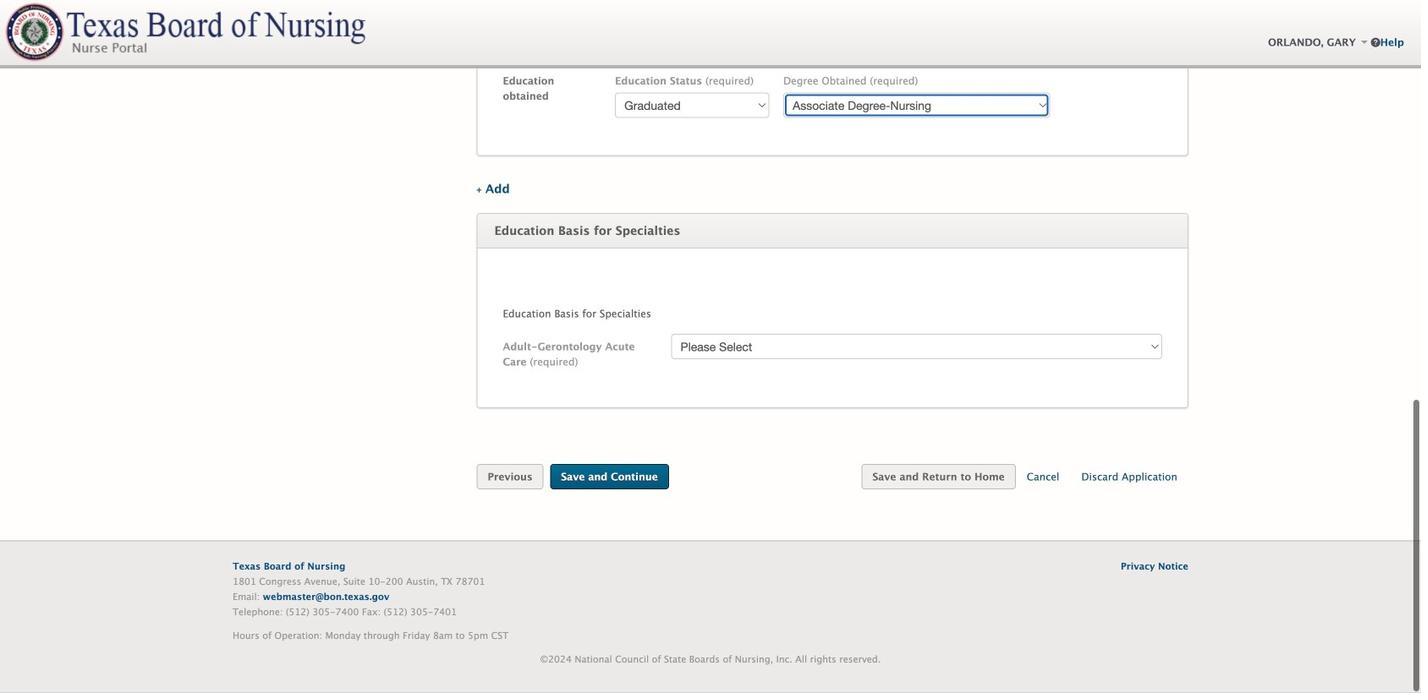 Task type: vqa. For each thing, say whether or not it's contained in the screenshot.
help circled image
yes



Task type: describe. For each thing, give the bounding box(es) containing it.
plus image
[[477, 183, 482, 198]]

help circled image
[[1371, 34, 1381, 51]]



